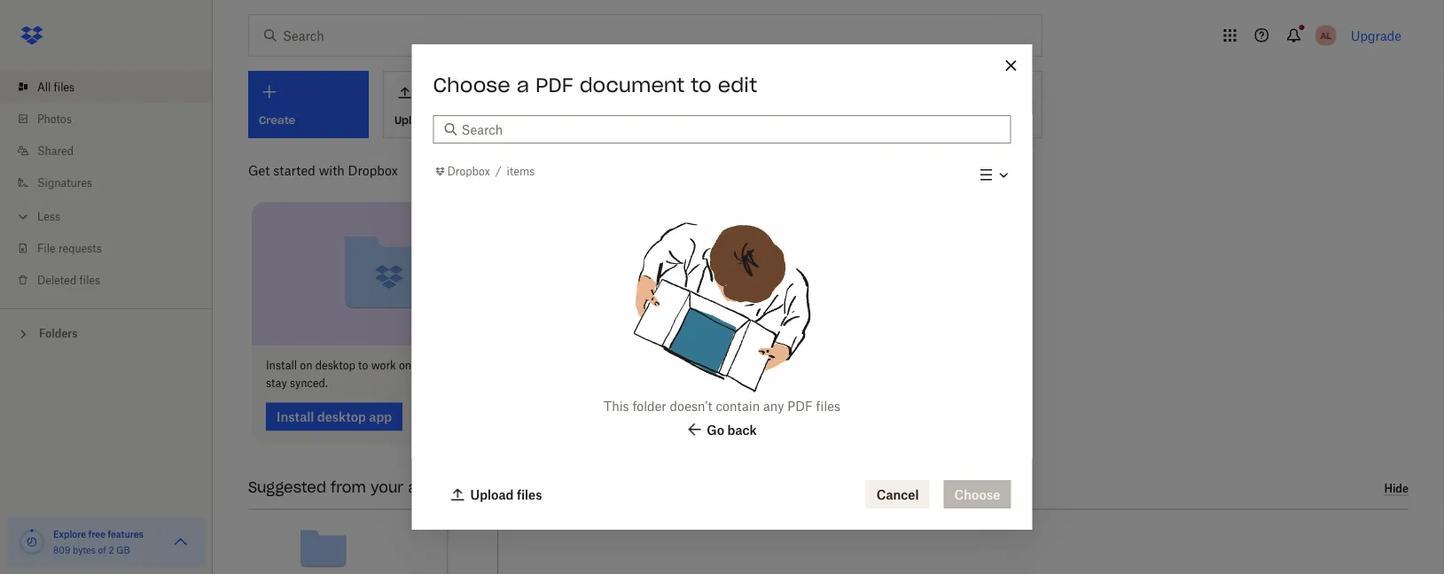 Task type: describe. For each thing, give the bounding box(es) containing it.
809
[[53, 545, 70, 556]]

free
[[88, 529, 105, 540]]

0 horizontal spatial dropbox
[[348, 163, 398, 178]]

explore free features 809 bytes of 2 gb
[[53, 529, 143, 556]]

edit pdf
[[799, 113, 843, 127]]

suggested from your activity
[[248, 479, 463, 497]]

suggested
[[248, 479, 326, 497]]

dropbox inside choose a pdf document to edit dialog
[[447, 165, 490, 178]]

install
[[266, 359, 297, 372]]

file requests
[[37, 242, 102, 255]]

this folder doesn't contain any pdf files
[[604, 399, 840, 414]]

anyone
[[636, 359, 673, 372]]

signatures link
[[14, 167, 213, 199]]

upload files
[[470, 487, 542, 502]]

less image
[[14, 208, 32, 226]]

dropbox image
[[14, 18, 50, 53]]

started
[[273, 163, 315, 178]]

deleted files link
[[14, 264, 213, 296]]

control
[[697, 359, 732, 372]]

any
[[763, 399, 784, 414]]

files inside install on desktop to work on files offline and stay synced.
[[414, 359, 435, 372]]

less
[[37, 210, 60, 223]]

cancel
[[876, 487, 919, 502]]

all files list item
[[0, 71, 213, 103]]

files right any
[[816, 399, 840, 414]]

all files link
[[14, 71, 213, 103]]

shared
[[37, 144, 74, 157]]

upload files button
[[440, 480, 553, 509]]

record
[[664, 113, 703, 127]]

or
[[757, 359, 768, 372]]

edit inside dialog
[[718, 73, 757, 98]]

signatures
[[37, 176, 92, 189]]

get signatures
[[934, 113, 1013, 127]]

bytes
[[73, 545, 96, 556]]

all files
[[37, 80, 75, 94]]

create
[[529, 113, 566, 127]]

folders button
[[0, 320, 213, 346]]

folders
[[39, 327, 78, 340]]

get signatures button
[[922, 71, 1043, 138]]

choose
[[433, 73, 510, 98]]

gb
[[116, 545, 130, 556]]

requests
[[58, 242, 102, 255]]

this
[[604, 399, 629, 414]]

pdf inside button
[[823, 113, 843, 127]]

upload
[[470, 487, 514, 502]]

a
[[517, 73, 529, 98]]

install on desktop to work on files offline and stay synced.
[[266, 359, 492, 390]]

and inside install on desktop to work on files offline and stay synced.
[[473, 359, 492, 372]]

photos
[[37, 112, 72, 125]]

choose a pdf document to edit dialog
[[412, 44, 1032, 530]]

access.
[[555, 377, 592, 390]]

doesn't
[[670, 399, 712, 414]]

get for get started with dropbox
[[248, 163, 270, 178]]



Task type: vqa. For each thing, say whether or not it's contained in the screenshot.
alert
no



Task type: locate. For each thing, give the bounding box(es) containing it.
files inside 'link'
[[54, 80, 75, 94]]

list
[[0, 60, 213, 309]]

folder
[[569, 113, 601, 127], [632, 399, 666, 414]]

/resume.pdf image
[[447, 517, 498, 574]]

on
[[300, 359, 312, 372], [399, 359, 411, 372]]

synced.
[[290, 377, 328, 390]]

of
[[98, 545, 106, 556]]

offline
[[438, 359, 470, 372]]

get for get signatures
[[934, 113, 952, 127]]

contain
[[716, 399, 760, 414]]

1 vertical spatial folder
[[632, 399, 666, 414]]

document
[[579, 73, 685, 98]]

2 and from the left
[[675, 359, 694, 372]]

photos link
[[14, 103, 213, 135]]

upgrade
[[1351, 28, 1402, 43]]

files right deleted
[[79, 273, 100, 287]]

pdf right any
[[787, 399, 813, 414]]

on up the synced.
[[300, 359, 312, 372]]

0 vertical spatial edit
[[718, 73, 757, 98]]

pdf right 'a'
[[535, 73, 573, 98]]

0 horizontal spatial get
[[248, 163, 270, 178]]

all
[[37, 80, 51, 94]]

1 horizontal spatial folder
[[632, 399, 666, 414]]

items
[[507, 165, 535, 178]]

cancel button
[[866, 480, 930, 509]]

to
[[691, 73, 712, 98], [358, 359, 368, 372]]

record button
[[652, 71, 773, 138]]

dropbox link
[[433, 163, 490, 180]]

dropbox left /
[[447, 165, 490, 178]]

to left work
[[358, 359, 368, 372]]

explore
[[53, 529, 86, 540]]

to up 'record'
[[691, 73, 712, 98]]

2 horizontal spatial pdf
[[823, 113, 843, 127]]

0 horizontal spatial pdf
[[535, 73, 573, 98]]

/ items
[[495, 165, 535, 178]]

folder inside choose a pdf document to edit dialog
[[632, 399, 666, 414]]

go back
[[707, 423, 757, 438]]

Search text field
[[461, 120, 1000, 139]]

deleted
[[37, 273, 77, 287]]

1 vertical spatial pdf
[[823, 113, 843, 127]]

0 vertical spatial to
[[691, 73, 712, 98]]

1 vertical spatial get
[[248, 163, 270, 178]]

0 vertical spatial with
[[319, 163, 345, 178]]

1 vertical spatial to
[[358, 359, 368, 372]]

edit
[[718, 73, 757, 98], [735, 359, 755, 372]]

2 vertical spatial pdf
[[787, 399, 813, 414]]

choose a pdf document to edit
[[433, 73, 757, 98]]

1 horizontal spatial on
[[399, 359, 411, 372]]

to inside dialog
[[691, 73, 712, 98]]

shared link
[[14, 135, 213, 167]]

your
[[370, 479, 404, 497]]

0 horizontal spatial folder
[[569, 113, 601, 127]]

pdf
[[535, 73, 573, 98], [823, 113, 843, 127], [787, 399, 813, 414]]

1 horizontal spatial with
[[611, 359, 634, 372]]

files for all files
[[54, 80, 75, 94]]

1 horizontal spatial pdf
[[787, 399, 813, 414]]

file
[[37, 242, 56, 255]]

edit
[[799, 113, 820, 127]]

create folder
[[529, 113, 601, 127]]

get
[[934, 113, 952, 127], [248, 163, 270, 178]]

and right offline
[[473, 359, 492, 372]]

/
[[495, 165, 501, 178]]

go
[[707, 423, 724, 438]]

items link
[[507, 163, 535, 180]]

deleted files
[[37, 273, 100, 287]]

and
[[473, 359, 492, 372], [675, 359, 694, 372]]

files right upload
[[517, 487, 542, 502]]

with for started
[[319, 163, 345, 178]]

files
[[54, 80, 75, 94], [79, 273, 100, 287], [414, 359, 435, 372], [588, 359, 609, 372], [816, 399, 840, 414], [517, 487, 542, 502]]

2 on from the left
[[399, 359, 411, 372]]

folder inside button
[[569, 113, 601, 127]]

with for files
[[611, 359, 634, 372]]

1 vertical spatial with
[[611, 359, 634, 372]]

files inside "button"
[[517, 487, 542, 502]]

1 horizontal spatial to
[[691, 73, 712, 98]]

share files with anyone and control edit or view access.
[[555, 359, 794, 390]]

with inside share files with anyone and control edit or view access.
[[611, 359, 634, 372]]

files left offline
[[414, 359, 435, 372]]

and inside share files with anyone and control edit or view access.
[[675, 359, 694, 372]]

files right all
[[54, 80, 75, 94]]

upgrade link
[[1351, 28, 1402, 43]]

from
[[331, 479, 366, 497]]

1 horizontal spatial get
[[934, 113, 952, 127]]

with
[[319, 163, 345, 178], [611, 359, 634, 372]]

0 horizontal spatial with
[[319, 163, 345, 178]]

folder right this
[[632, 399, 666, 414]]

0 vertical spatial folder
[[569, 113, 601, 127]]

1 horizontal spatial and
[[675, 359, 694, 372]]

1 horizontal spatial dropbox
[[447, 165, 490, 178]]

on right work
[[399, 359, 411, 372]]

folder down choose a pdf document to edit
[[569, 113, 601, 127]]

file requests link
[[14, 232, 213, 264]]

edit inside share files with anyone and control edit or view access.
[[735, 359, 755, 372]]

desktop
[[315, 359, 355, 372]]

get inside button
[[934, 113, 952, 127]]

0 horizontal spatial on
[[300, 359, 312, 372]]

2
[[109, 545, 114, 556]]

0 vertical spatial pdf
[[535, 73, 573, 98]]

files for share files with anyone and control edit or view access.
[[588, 359, 609, 372]]

back
[[727, 423, 757, 438]]

folder for this
[[632, 399, 666, 414]]

with left "anyone"
[[611, 359, 634, 372]]

1 and from the left
[[473, 359, 492, 372]]

stay
[[266, 377, 287, 390]]

0 horizontal spatial and
[[473, 359, 492, 372]]

create folder button
[[518, 71, 638, 138]]

view
[[771, 359, 794, 372]]

get started with dropbox
[[248, 163, 398, 178]]

work
[[371, 359, 396, 372]]

and left control
[[675, 359, 694, 372]]

to inside install on desktop to work on files offline and stay synced.
[[358, 359, 368, 372]]

1 vertical spatial edit
[[735, 359, 755, 372]]

quota usage element
[[18, 528, 46, 557]]

go back button
[[663, 416, 782, 444]]

activity
[[408, 479, 463, 497]]

0 vertical spatial get
[[934, 113, 952, 127]]

edit pdf button
[[787, 71, 908, 138]]

1 on from the left
[[300, 359, 312, 372]]

folder for create
[[569, 113, 601, 127]]

list containing all files
[[0, 60, 213, 309]]

dropbox
[[348, 163, 398, 178], [447, 165, 490, 178]]

with right started
[[319, 163, 345, 178]]

dropbox right started
[[348, 163, 398, 178]]

edit up search text box at the top
[[718, 73, 757, 98]]

files inside share files with anyone and control edit or view access.
[[588, 359, 609, 372]]

files for upload files
[[517, 487, 542, 502]]

signatures
[[956, 113, 1013, 127]]

get left started
[[248, 163, 270, 178]]

features
[[108, 529, 143, 540]]

files for deleted files
[[79, 273, 100, 287]]

pdf right edit at the right top of the page
[[823, 113, 843, 127]]

0 horizontal spatial to
[[358, 359, 368, 372]]

get left signatures
[[934, 113, 952, 127]]

edit left or
[[735, 359, 755, 372]]

files right share
[[588, 359, 609, 372]]

share
[[555, 359, 585, 372]]



